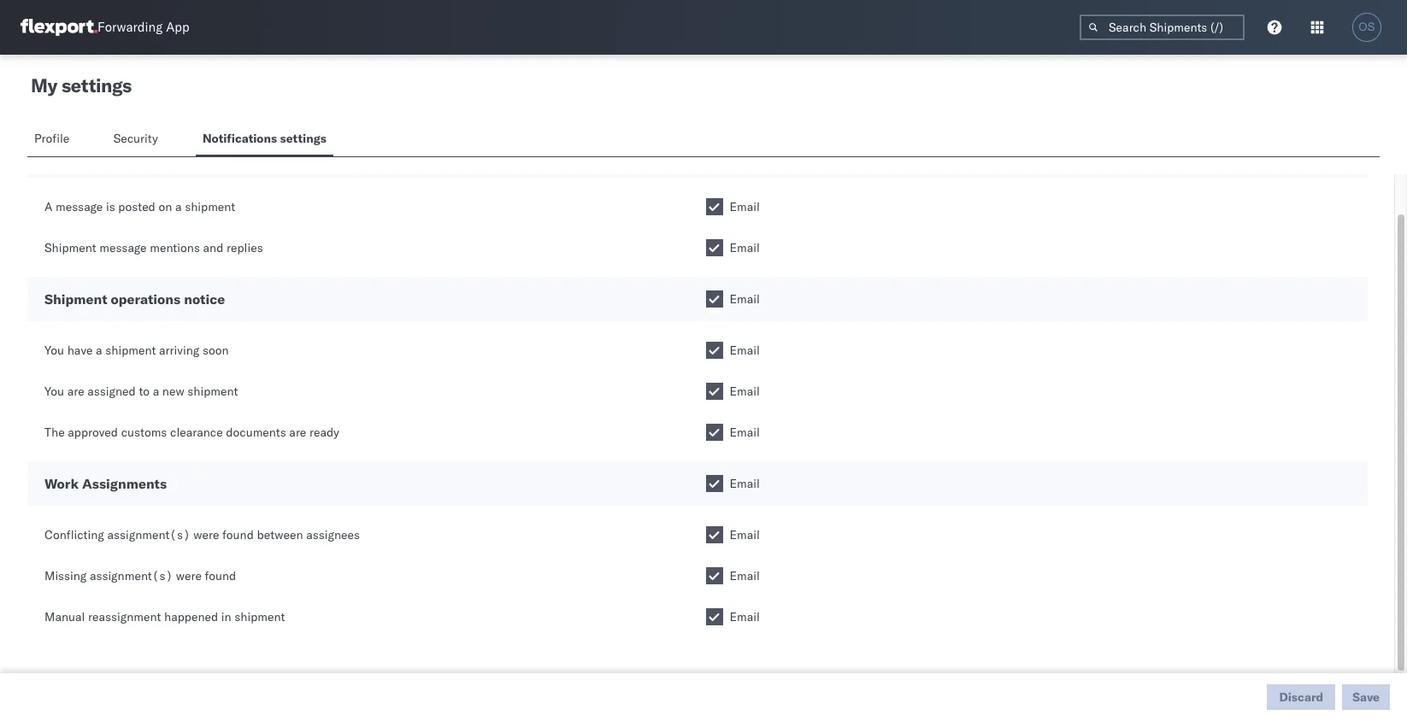 Task type: vqa. For each thing, say whether or not it's contained in the screenshot.
1732070
no



Task type: describe. For each thing, give the bounding box(es) containing it.
settings for my settings
[[62, 74, 132, 98]]

manual
[[44, 610, 85, 625]]

notifications settings
[[203, 131, 327, 146]]

shipment up the you are assigned to a new shipment
[[105, 343, 156, 358]]

my
[[31, 74, 57, 98]]

settings for notifications settings
[[280, 131, 327, 146]]

shipment right new
[[188, 384, 238, 399]]

you for you are assigned to a new shipment
[[44, 384, 64, 399]]

forwarding
[[98, 19, 163, 35]]

arriving
[[159, 343, 200, 358]]

happened
[[164, 610, 218, 625]]

were for missing
[[176, 569, 202, 584]]

clearance
[[170, 425, 223, 441]]

manual reassignment happened in shipment
[[44, 610, 285, 625]]

email for shipment operations notice
[[730, 292, 760, 307]]

forwarding app
[[98, 19, 190, 35]]

message for shipment
[[99, 240, 147, 256]]

work
[[44, 476, 79, 493]]

security button
[[107, 123, 168, 157]]

2 vertical spatial a
[[153, 384, 159, 399]]

new
[[162, 384, 184, 399]]

profile button
[[27, 123, 79, 157]]

email for a message is posted on a shipment
[[730, 199, 760, 215]]

conflicting assignment(s) were found between assignees
[[44, 528, 360, 543]]

the approved customs clearance documents are ready
[[44, 425, 340, 441]]

os button
[[1348, 8, 1387, 47]]

you are assigned to a new shipment
[[44, 384, 238, 399]]

missing
[[44, 569, 87, 584]]

posted
[[118, 199, 156, 215]]

profile
[[34, 131, 69, 146]]

email for manual reassignment happened in shipment
[[730, 610, 760, 625]]

shipment for shipment message mentions and replies
[[44, 240, 96, 256]]

email for work assignments
[[730, 476, 760, 492]]

0 horizontal spatial are
[[67, 384, 84, 399]]

shipment operations notice
[[44, 291, 225, 308]]

assigned
[[87, 384, 136, 399]]

reassignment
[[88, 610, 161, 625]]

you have a shipment arriving soon
[[44, 343, 229, 358]]

flexport. image
[[21, 19, 98, 36]]

forwarding app link
[[21, 19, 190, 36]]

assignment(s) for conflicting
[[107, 528, 191, 543]]

documents
[[226, 425, 286, 441]]

app
[[166, 19, 190, 35]]

email for conflicting assignment(s) were found between assignees
[[730, 528, 760, 543]]

replies
[[227, 240, 263, 256]]

email for you have a shipment arriving soon
[[730, 343, 760, 358]]

have
[[67, 343, 93, 358]]

on
[[159, 199, 172, 215]]

shipment for shipment operations notice
[[44, 291, 107, 308]]



Task type: locate. For each thing, give the bounding box(es) containing it.
are left assigned
[[67, 384, 84, 399]]

message
[[56, 199, 103, 215], [99, 240, 147, 256]]

assignments
[[82, 476, 167, 493]]

1 vertical spatial found
[[205, 569, 236, 584]]

email
[[730, 199, 760, 215], [730, 240, 760, 256], [730, 292, 760, 307], [730, 343, 760, 358], [730, 384, 760, 399], [730, 425, 760, 441], [730, 476, 760, 492], [730, 528, 760, 543], [730, 569, 760, 584], [730, 610, 760, 625]]

a right to
[[153, 384, 159, 399]]

2 horizontal spatial a
[[175, 199, 182, 215]]

message down is
[[99, 240, 147, 256]]

assignees
[[306, 528, 360, 543]]

settings right "my"
[[62, 74, 132, 98]]

1 you from the top
[[44, 343, 64, 358]]

you left "have"
[[44, 343, 64, 358]]

you
[[44, 343, 64, 358], [44, 384, 64, 399]]

0 vertical spatial shipment
[[44, 240, 96, 256]]

were
[[194, 528, 219, 543], [176, 569, 202, 584]]

the
[[44, 425, 65, 441]]

a
[[44, 199, 53, 215]]

shipment up "have"
[[44, 291, 107, 308]]

0 vertical spatial settings
[[62, 74, 132, 98]]

1 email from the top
[[730, 199, 760, 215]]

shipment
[[44, 240, 96, 256], [44, 291, 107, 308]]

you up the
[[44, 384, 64, 399]]

1 vertical spatial settings
[[280, 131, 327, 146]]

1 vertical spatial a
[[96, 343, 102, 358]]

you for you have a shipment arriving soon
[[44, 343, 64, 358]]

a
[[175, 199, 182, 215], [96, 343, 102, 358], [153, 384, 159, 399]]

1 vertical spatial were
[[176, 569, 202, 584]]

are
[[67, 384, 84, 399], [289, 425, 307, 441]]

1 vertical spatial shipment
[[44, 291, 107, 308]]

were left between
[[194, 528, 219, 543]]

0 vertical spatial a
[[175, 199, 182, 215]]

3 email from the top
[[730, 292, 760, 307]]

1 horizontal spatial settings
[[280, 131, 327, 146]]

missing assignment(s) were found
[[44, 569, 236, 584]]

shipment
[[185, 199, 235, 215], [105, 343, 156, 358], [188, 384, 238, 399], [235, 610, 285, 625]]

security
[[113, 131, 158, 146]]

between
[[257, 528, 303, 543]]

approved
[[68, 425, 118, 441]]

settings right "notifications"
[[280, 131, 327, 146]]

email for the approved customs clearance documents are ready
[[730, 425, 760, 441]]

0 vertical spatial are
[[67, 384, 84, 399]]

1 vertical spatial message
[[99, 240, 147, 256]]

0 vertical spatial assignment(s)
[[107, 528, 191, 543]]

settings inside button
[[280, 131, 327, 146]]

4 email from the top
[[730, 343, 760, 358]]

message for a
[[56, 199, 103, 215]]

10 email from the top
[[730, 610, 760, 625]]

0 vertical spatial found
[[222, 528, 254, 543]]

1 vertical spatial you
[[44, 384, 64, 399]]

mentions
[[150, 240, 200, 256]]

shipment message mentions and replies
[[44, 240, 263, 256]]

found
[[222, 528, 254, 543], [205, 569, 236, 584]]

were up happened
[[176, 569, 202, 584]]

8 email from the top
[[730, 528, 760, 543]]

were for conflicting
[[194, 528, 219, 543]]

found up in
[[205, 569, 236, 584]]

5 email from the top
[[730, 384, 760, 399]]

0 horizontal spatial a
[[96, 343, 102, 358]]

found for conflicting assignment(s) were found between assignees
[[222, 528, 254, 543]]

notifications
[[203, 131, 277, 146]]

None checkbox
[[706, 239, 723, 257], [706, 342, 723, 359], [706, 383, 723, 400], [706, 424, 723, 441], [706, 476, 723, 493], [706, 609, 723, 626], [706, 239, 723, 257], [706, 342, 723, 359], [706, 383, 723, 400], [706, 424, 723, 441], [706, 476, 723, 493], [706, 609, 723, 626]]

1 shipment from the top
[[44, 240, 96, 256]]

2 email from the top
[[730, 240, 760, 256]]

9 email from the top
[[730, 569, 760, 584]]

a message is posted on a shipment
[[44, 199, 235, 215]]

work assignments
[[44, 476, 167, 493]]

message right 'a'
[[56, 199, 103, 215]]

found for missing assignment(s) were found
[[205, 569, 236, 584]]

email for shipment message mentions and replies
[[730, 240, 760, 256]]

shipment up and
[[185, 199, 235, 215]]

0 vertical spatial message
[[56, 199, 103, 215]]

and
[[203, 240, 224, 256]]

customs
[[121, 425, 167, 441]]

ready
[[310, 425, 340, 441]]

notice
[[184, 291, 225, 308]]

1 horizontal spatial a
[[153, 384, 159, 399]]

os
[[1359, 21, 1376, 33]]

my settings
[[31, 74, 132, 98]]

1 vertical spatial assignment(s)
[[90, 569, 173, 584]]

email for missing assignment(s) were found
[[730, 569, 760, 584]]

a right on on the left top of page
[[175, 199, 182, 215]]

assignment(s)
[[107, 528, 191, 543], [90, 569, 173, 584]]

shipment right in
[[235, 610, 285, 625]]

1 horizontal spatial are
[[289, 425, 307, 441]]

a right "have"
[[96, 343, 102, 358]]

settings
[[62, 74, 132, 98], [280, 131, 327, 146]]

assignment(s) up the reassignment
[[90, 569, 173, 584]]

shipment down 'a'
[[44, 240, 96, 256]]

soon
[[203, 343, 229, 358]]

notifications settings button
[[196, 123, 333, 157]]

7 email from the top
[[730, 476, 760, 492]]

conflicting
[[44, 528, 104, 543]]

2 you from the top
[[44, 384, 64, 399]]

2 shipment from the top
[[44, 291, 107, 308]]

email for you are assigned to a new shipment
[[730, 384, 760, 399]]

in
[[221, 610, 232, 625]]

0 vertical spatial were
[[194, 528, 219, 543]]

found left between
[[222, 528, 254, 543]]

is
[[106, 199, 115, 215]]

are left the ready
[[289, 425, 307, 441]]

None checkbox
[[706, 198, 723, 216], [706, 291, 723, 308], [706, 527, 723, 544], [706, 568, 723, 585], [706, 198, 723, 216], [706, 291, 723, 308], [706, 527, 723, 544], [706, 568, 723, 585]]

assignment(s) up missing assignment(s) were found
[[107, 528, 191, 543]]

6 email from the top
[[730, 425, 760, 441]]

assignment(s) for missing
[[90, 569, 173, 584]]

operations
[[111, 291, 181, 308]]

1 vertical spatial are
[[289, 425, 307, 441]]

0 horizontal spatial settings
[[62, 74, 132, 98]]

to
[[139, 384, 150, 399]]

Search Shipments (/) text field
[[1080, 15, 1245, 40]]

0 vertical spatial you
[[44, 343, 64, 358]]



